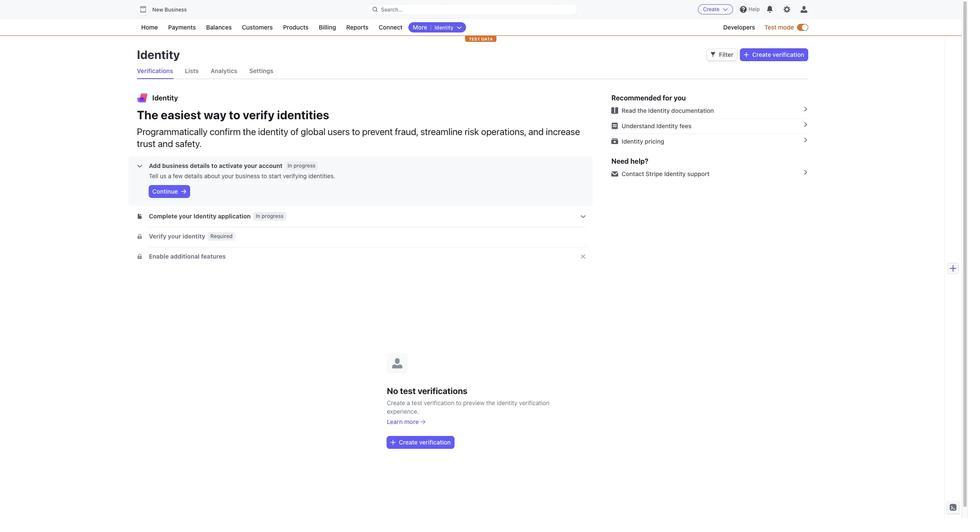 Task type: describe. For each thing, give the bounding box(es) containing it.
create inside create a test verification to preview the identity verification experience.
[[387, 399, 405, 406]]

risk
[[465, 126, 479, 137]]

about
[[204, 172, 220, 180]]

more
[[405, 418, 419, 425]]

read the identity documentation link
[[608, 103, 808, 118]]

enable
[[149, 253, 169, 260]]

read
[[622, 107, 636, 114]]

pricing
[[645, 138, 665, 145]]

add business details to activate your account
[[149, 162, 283, 169]]

test data
[[469, 36, 493, 41]]

help
[[749, 6, 760, 12]]

identity inside create a test verification to preview the identity verification experience.
[[497, 399, 518, 406]]

read the identity documentation
[[622, 107, 714, 114]]

programmatically
[[137, 126, 208, 137]]

progress for complete your identity application
[[262, 213, 284, 219]]

the inside the easiest way to verify identities programmatically confirm the identity of global users to prevent fraud, streamline risk operations, and increase trust and safety.
[[243, 126, 256, 137]]

home link
[[137, 22, 162, 32]]

1 vertical spatial identity
[[183, 233, 205, 240]]

svg image for create verification
[[391, 440, 396, 445]]

1 vertical spatial create verification link
[[387, 436, 454, 448]]

help?
[[631, 157, 649, 165]]

identity down read the identity documentation
[[657, 122, 678, 130]]

test mode
[[765, 24, 794, 31]]

identity down "understand"
[[622, 138, 644, 145]]

identity inside "link"
[[649, 107, 670, 114]]

no test verifications
[[387, 386, 468, 396]]

new
[[152, 6, 163, 13]]

features
[[201, 253, 226, 260]]

fraud,
[[395, 126, 419, 137]]

create button
[[698, 4, 734, 15]]

verifications
[[137, 67, 173, 74]]

connect
[[379, 24, 403, 31]]

way
[[204, 108, 227, 122]]

svg image for filter
[[711, 52, 716, 57]]

need
[[612, 157, 629, 165]]

svg image for continue
[[181, 189, 186, 194]]

stripe
[[646, 170, 663, 177]]

the
[[137, 108, 158, 122]]

tab list containing verifications
[[137, 63, 808, 79]]

verifying
[[283, 172, 307, 180]]

0 vertical spatial create verification
[[753, 51, 805, 58]]

safety.
[[175, 138, 202, 149]]

identity pricing
[[622, 138, 665, 145]]

1 vertical spatial business
[[236, 172, 260, 180]]

to right the users
[[352, 126, 360, 137]]

the inside create a test verification to preview the identity verification experience.
[[487, 399, 495, 406]]

contact stripe identity support link
[[608, 166, 808, 182]]

create down more
[[399, 438, 418, 446]]

svg image for create verification
[[744, 52, 749, 57]]

home
[[141, 24, 158, 31]]

of
[[291, 126, 299, 137]]

notifications image
[[767, 6, 774, 13]]

need help?
[[612, 157, 649, 165]]

verify
[[149, 233, 166, 240]]

complete your identity application
[[149, 212, 251, 220]]

payments
[[168, 24, 196, 31]]

progress for add business details to activate your account
[[294, 162, 316, 169]]

identity up verifications
[[137, 47, 180, 62]]

in for add business details to activate your account
[[288, 162, 292, 169]]

svg image for enable additional features
[[137, 254, 142, 259]]

billing link
[[315, 22, 341, 32]]

business
[[165, 6, 187, 13]]

complete your identity application button
[[137, 212, 252, 221]]

help button
[[737, 3, 764, 16]]

test
[[469, 36, 480, 41]]

create down test
[[753, 51, 772, 58]]

products
[[283, 24, 309, 31]]

data
[[482, 36, 493, 41]]

svg image for add business details to activate your account
[[137, 163, 142, 168]]

0 vertical spatial and
[[529, 126, 544, 137]]

complete
[[149, 212, 177, 220]]

recommended for you
[[612, 94, 686, 102]]

the easiest way to verify identities programmatically confirm the identity of global users to prevent fraud, streamline risk operations, and increase trust and safety.
[[137, 108, 580, 149]]

0 vertical spatial test
[[400, 386, 416, 396]]

for
[[663, 94, 673, 102]]

new business
[[152, 6, 187, 13]]

add
[[149, 162, 161, 169]]

1 vertical spatial details
[[184, 172, 203, 180]]

identity pricing link
[[608, 134, 808, 149]]

analytics link
[[211, 63, 237, 79]]

application
[[218, 212, 251, 220]]

customers link
[[238, 22, 277, 32]]

settings
[[249, 67, 274, 74]]

to up confirm
[[229, 108, 240, 122]]

no
[[387, 386, 398, 396]]

to inside create a test verification to preview the identity verification experience.
[[456, 399, 462, 406]]

identity inside dropdown button
[[194, 212, 217, 220]]

mode
[[779, 24, 794, 31]]

easiest
[[161, 108, 201, 122]]

0 horizontal spatial a
[[168, 172, 171, 180]]

support
[[688, 170, 710, 177]]

lists
[[185, 67, 199, 74]]

preview
[[463, 399, 485, 406]]

global
[[301, 126, 326, 137]]



Task type: vqa. For each thing, say whether or not it's contained in the screenshot.
Test mode checkbox
no



Task type: locate. For each thing, give the bounding box(es) containing it.
tab list
[[137, 63, 808, 79]]

experience.
[[387, 408, 419, 415]]

2 horizontal spatial the
[[638, 107, 647, 114]]

svg image inside add business details to activate your account dropdown button
[[137, 163, 142, 168]]

0 horizontal spatial business
[[162, 162, 189, 169]]

1 horizontal spatial the
[[487, 399, 495, 406]]

0 horizontal spatial create verification
[[399, 438, 451, 446]]

prevent
[[362, 126, 393, 137]]

identity down complete your identity application dropdown button
[[183, 233, 205, 240]]

1 horizontal spatial in
[[288, 162, 292, 169]]

identity up easiest
[[152, 94, 178, 102]]

recommended
[[612, 94, 662, 102]]

identity right stripe
[[665, 170, 686, 177]]

to
[[229, 108, 240, 122], [352, 126, 360, 137], [211, 162, 217, 169], [262, 172, 267, 180], [456, 399, 462, 406]]

0 vertical spatial identity
[[258, 126, 288, 137]]

billing
[[319, 24, 336, 31]]

test
[[765, 24, 777, 31]]

understand identity fees link
[[608, 118, 808, 134]]

payments link
[[164, 22, 200, 32]]

0 vertical spatial details
[[190, 162, 210, 169]]

a
[[168, 172, 171, 180], [407, 399, 410, 406]]

identity right more
[[435, 24, 454, 31]]

your inside add business details to activate your account dropdown button
[[244, 162, 257, 169]]

a up experience.
[[407, 399, 410, 406]]

increase
[[546, 126, 580, 137]]

1 horizontal spatial identity
[[258, 126, 288, 137]]

0 vertical spatial progress
[[294, 162, 316, 169]]

0 horizontal spatial svg image
[[137, 234, 142, 239]]

identity down for
[[649, 107, 670, 114]]

0 horizontal spatial progress
[[262, 213, 284, 219]]

you
[[674, 94, 686, 102]]

developers
[[724, 24, 756, 31]]

business down the activate
[[236, 172, 260, 180]]

contact stripe identity support
[[622, 170, 710, 177]]

0 horizontal spatial in progress
[[256, 213, 284, 219]]

few
[[173, 172, 183, 180]]

verifications
[[418, 386, 468, 396]]

balances
[[206, 24, 232, 31]]

your right verify
[[168, 233, 181, 240]]

search…
[[381, 6, 403, 13]]

details up about
[[190, 162, 210, 169]]

contact
[[622, 170, 645, 177]]

1 horizontal spatial svg image
[[391, 440, 396, 445]]

in progress up verifying
[[288, 162, 316, 169]]

understand
[[622, 122, 655, 130]]

svg image left complete
[[137, 214, 142, 219]]

create verification down test mode
[[753, 51, 805, 58]]

documentation
[[672, 107, 714, 114]]

0 vertical spatial create verification link
[[741, 49, 808, 61]]

1 horizontal spatial and
[[529, 126, 544, 137]]

business inside dropdown button
[[162, 162, 189, 169]]

0 vertical spatial business
[[162, 162, 189, 169]]

1 horizontal spatial business
[[236, 172, 260, 180]]

2 horizontal spatial svg image
[[711, 52, 716, 57]]

continue
[[152, 188, 178, 195]]

0 horizontal spatial and
[[158, 138, 173, 149]]

to inside dropdown button
[[211, 162, 217, 169]]

1 horizontal spatial in progress
[[288, 162, 316, 169]]

1 vertical spatial in
[[256, 213, 260, 219]]

fees
[[680, 122, 692, 130]]

in for complete your identity application
[[256, 213, 260, 219]]

create verification
[[753, 51, 805, 58], [399, 438, 451, 446]]

test right no
[[400, 386, 416, 396]]

in up verifying
[[288, 162, 292, 169]]

in progress for complete your identity application
[[256, 213, 284, 219]]

balances link
[[202, 22, 236, 32]]

required
[[211, 233, 233, 239]]

to up about
[[211, 162, 217, 169]]

business
[[162, 162, 189, 169], [236, 172, 260, 180]]

identity
[[258, 126, 288, 137], [183, 233, 205, 240], [497, 399, 518, 406]]

svg image left verify
[[137, 234, 142, 239]]

more
[[413, 24, 428, 31]]

1 vertical spatial test
[[412, 399, 422, 406]]

in progress right application
[[256, 213, 284, 219]]

2 vertical spatial identity
[[497, 399, 518, 406]]

your up tell us a few details about your business to start verifying identities.
[[244, 162, 257, 169]]

your up verify your identity
[[179, 212, 192, 220]]

analytics
[[211, 67, 237, 74]]

verifications link
[[137, 63, 173, 79]]

identity left of
[[258, 126, 288, 137]]

your down the activate
[[222, 172, 234, 180]]

your inside complete your identity application dropdown button
[[179, 212, 192, 220]]

filter button
[[708, 49, 737, 61]]

the down "verify"
[[243, 126, 256, 137]]

2 vertical spatial the
[[487, 399, 495, 406]]

test inside create a test verification to preview the identity verification experience.
[[412, 399, 422, 406]]

svg image left add on the top of the page
[[137, 163, 142, 168]]

test down no test verifications
[[412, 399, 422, 406]]

1 horizontal spatial a
[[407, 399, 410, 406]]

settings link
[[249, 63, 274, 79]]

customers
[[242, 24, 273, 31]]

progress up verifying
[[294, 162, 316, 169]]

1 vertical spatial create verification
[[399, 438, 451, 446]]

users
[[328, 126, 350, 137]]

svg image inside filter popup button
[[711, 52, 716, 57]]

us
[[160, 172, 166, 180]]

details inside dropdown button
[[190, 162, 210, 169]]

in right application
[[256, 213, 260, 219]]

progress right application
[[262, 213, 284, 219]]

business up few
[[162, 162, 189, 169]]

Search… text field
[[368, 4, 578, 15]]

svg image left filter
[[711, 52, 716, 57]]

create up developers link
[[704, 6, 720, 12]]

0 vertical spatial in
[[288, 162, 292, 169]]

svg image left enable
[[137, 254, 142, 259]]

0 horizontal spatial identity
[[183, 233, 205, 240]]

identity right 'preview'
[[497, 399, 518, 406]]

activate
[[219, 162, 243, 169]]

account
[[259, 162, 283, 169]]

and left "increase"
[[529, 126, 544, 137]]

and down programmatically
[[158, 138, 173, 149]]

to left the start
[[262, 172, 267, 180]]

a right us
[[168, 172, 171, 180]]

tell us a few details about your business to start verifying identities.
[[149, 172, 336, 180]]

2 horizontal spatial identity
[[497, 399, 518, 406]]

to left 'preview'
[[456, 399, 462, 406]]

create verification link down test
[[741, 49, 808, 61]]

2 vertical spatial svg image
[[391, 440, 396, 445]]

0 horizontal spatial the
[[243, 126, 256, 137]]

operations,
[[481, 126, 527, 137]]

verify
[[243, 108, 275, 122]]

svg image down few
[[181, 189, 186, 194]]

add business details to activate your account button
[[137, 162, 284, 170]]

0 vertical spatial the
[[638, 107, 647, 114]]

test
[[400, 386, 416, 396], [412, 399, 422, 406]]

svg image right filter
[[744, 52, 749, 57]]

1 vertical spatial the
[[243, 126, 256, 137]]

1 horizontal spatial create verification link
[[741, 49, 808, 61]]

the inside "link"
[[638, 107, 647, 114]]

your
[[244, 162, 257, 169], [222, 172, 234, 180], [179, 212, 192, 220], [168, 233, 181, 240]]

create up experience.
[[387, 399, 405, 406]]

connect link
[[375, 22, 407, 32]]

create verification link down more
[[387, 436, 454, 448]]

1 horizontal spatial create verification
[[753, 51, 805, 58]]

in progress
[[288, 162, 316, 169], [256, 213, 284, 219]]

svg image for verify your identity
[[137, 234, 142, 239]]

new business button
[[137, 3, 195, 15]]

reports link
[[342, 22, 373, 32]]

0 horizontal spatial create verification link
[[387, 436, 454, 448]]

the right 'preview'
[[487, 399, 495, 406]]

1 horizontal spatial progress
[[294, 162, 316, 169]]

learn more
[[387, 418, 419, 425]]

learn
[[387, 418, 403, 425]]

svg image inside the 'continue' link
[[181, 189, 186, 194]]

svg image down the learn
[[391, 440, 396, 445]]

tell
[[149, 172, 158, 180]]

lists link
[[185, 63, 199, 79]]

learn more link
[[387, 417, 558, 426]]

1 vertical spatial progress
[[262, 213, 284, 219]]

svg image for complete your identity application
[[137, 214, 142, 219]]

1 vertical spatial in progress
[[256, 213, 284, 219]]

details right few
[[184, 172, 203, 180]]

enable additional features
[[149, 253, 226, 260]]

reports
[[346, 24, 369, 31]]

verify your identity
[[149, 233, 205, 240]]

progress
[[294, 162, 316, 169], [262, 213, 284, 219]]

identity
[[435, 24, 454, 31], [137, 47, 180, 62], [152, 94, 178, 102], [649, 107, 670, 114], [657, 122, 678, 130], [622, 138, 644, 145], [665, 170, 686, 177], [194, 212, 217, 220]]

identity inside the easiest way to verify identities programmatically confirm the identity of global users to prevent fraud, streamline risk operations, and increase trust and safety.
[[258, 126, 288, 137]]

svg image inside create verification link
[[744, 52, 749, 57]]

understand identity fees
[[622, 122, 692, 130]]

trust
[[137, 138, 156, 149]]

create verification link
[[741, 49, 808, 61], [387, 436, 454, 448]]

identities.
[[309, 172, 336, 180]]

0 vertical spatial a
[[168, 172, 171, 180]]

0 vertical spatial svg image
[[711, 52, 716, 57]]

svg image
[[744, 52, 749, 57], [137, 163, 142, 168], [181, 189, 186, 194], [137, 214, 142, 219], [137, 254, 142, 259]]

1 vertical spatial svg image
[[137, 234, 142, 239]]

create a test verification to preview the identity verification experience.
[[387, 399, 550, 415]]

start
[[269, 172, 282, 180]]

create inside button
[[704, 6, 720, 12]]

verification
[[773, 51, 805, 58], [424, 399, 455, 406], [519, 399, 550, 406], [419, 438, 451, 446]]

identities
[[277, 108, 329, 122]]

svg image inside complete your identity application dropdown button
[[137, 214, 142, 219]]

filter
[[720, 51, 734, 58]]

create verification down more
[[399, 438, 451, 446]]

0 vertical spatial in progress
[[288, 162, 316, 169]]

Search… search field
[[368, 4, 578, 15]]

streamline
[[421, 126, 463, 137]]

1 vertical spatial and
[[158, 138, 173, 149]]

1 vertical spatial a
[[407, 399, 410, 406]]

0 horizontal spatial in
[[256, 213, 260, 219]]

svg image
[[711, 52, 716, 57], [137, 234, 142, 239], [391, 440, 396, 445]]

the right read
[[638, 107, 647, 114]]

in progress for add business details to activate your account
[[288, 162, 316, 169]]

a inside create a test verification to preview the identity verification experience.
[[407, 399, 410, 406]]

identity up required
[[194, 212, 217, 220]]



